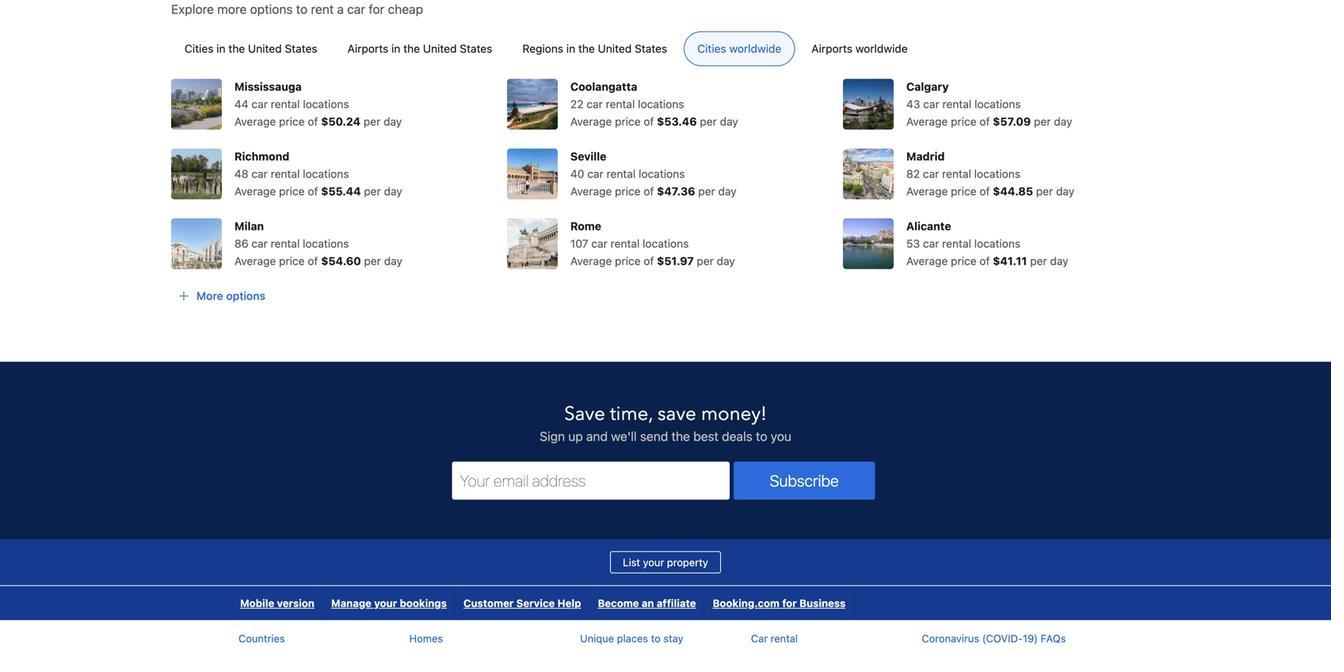 Task type: vqa. For each thing, say whether or not it's contained in the screenshot.
10% off From US$29.40 US$26.46
no



Task type: locate. For each thing, give the bounding box(es) containing it.
navigation containing mobile version
[[232, 586, 855, 620]]

milan 86 car rental locations average price of $54.60 per day
[[235, 219, 403, 267]]

of left $50.24
[[308, 115, 318, 128]]

car down alicante
[[924, 237, 940, 250]]

coronavirus (covid-19) faqs
[[922, 632, 1067, 644]]

rental inside madrid 82 car rental locations average price of $44.85 per day
[[943, 167, 972, 180]]

price inside calgary 43 car rental locations average price of $57.09 per day
[[951, 115, 977, 128]]

average inside 'richmond 48 car rental locations average price of $55.44 per day'
[[235, 185, 276, 198]]

per inside "rome 107 car rental locations average price of $51.97 per day"
[[697, 254, 714, 267]]

rental inside "seville 40 car rental locations average price of $47.36 per day"
[[607, 167, 636, 180]]

states left regions
[[460, 42, 493, 55]]

the up coolangatta
[[579, 42, 595, 55]]

rental right car
[[771, 632, 798, 644]]

locations up $55.44
[[303, 167, 349, 180]]

of left $44.85
[[980, 185, 990, 198]]

manage
[[331, 597, 372, 609]]

tab list
[[159, 31, 1173, 67]]

united inside airports in the united states 'button'
[[423, 42, 457, 55]]

day
[[384, 115, 402, 128], [720, 115, 739, 128], [1055, 115, 1073, 128], [384, 185, 403, 198], [719, 185, 737, 198], [1057, 185, 1075, 198], [384, 254, 403, 267], [717, 254, 736, 267], [1051, 254, 1069, 267]]

of inside "rome 107 car rental locations average price of $51.97 per day"
[[644, 254, 654, 267]]

3 united from the left
[[598, 42, 632, 55]]

rental inside coolangatta 22 car rental locations average price of $53.46 per day
[[606, 97, 635, 110]]

day right $53.46
[[720, 115, 739, 128]]

cheap car rental in richmond image
[[171, 148, 222, 199]]

your right list
[[643, 556, 665, 568]]

mississauga
[[235, 80, 302, 93]]

$54.60
[[321, 254, 361, 267]]

average
[[235, 115, 276, 128], [571, 115, 612, 128], [907, 115, 948, 128], [235, 185, 276, 198], [571, 185, 612, 198], [907, 185, 948, 198], [235, 254, 276, 267], [571, 254, 612, 267], [907, 254, 948, 267]]

per right $44.85
[[1037, 185, 1054, 198]]

airports inside button
[[812, 42, 853, 55]]

car inside mississauga 44 car rental locations average price of $50.24 per day
[[252, 97, 268, 110]]

rental inside alicante 53 car rental locations average price of $41.11 per day
[[943, 237, 972, 250]]

airports up 'cheap car rental in calgary' 'image'
[[812, 42, 853, 55]]

in right regions
[[567, 42, 576, 55]]

locations for $50.24
[[303, 97, 349, 110]]

locations inside 'richmond 48 car rental locations average price of $55.44 per day'
[[303, 167, 349, 180]]

price inside 'richmond 48 car rental locations average price of $55.44 per day'
[[279, 185, 305, 198]]

mobile version link
[[232, 586, 323, 620]]

average for 107
[[571, 254, 612, 267]]

average down 40
[[571, 185, 612, 198]]

price inside madrid 82 car rental locations average price of $44.85 per day
[[951, 185, 977, 198]]

0 horizontal spatial your
[[374, 597, 397, 609]]

of inside mississauga 44 car rental locations average price of $50.24 per day
[[308, 115, 318, 128]]

of inside milan 86 car rental locations average price of $54.60 per day
[[308, 254, 318, 267]]

locations for $53.46
[[638, 97, 685, 110]]

locations up $44.85
[[975, 167, 1021, 180]]

1 horizontal spatial cities
[[698, 42, 727, 55]]

alicante 53 car rental locations average price of $41.11 per day
[[907, 219, 1069, 267]]

a
[[337, 1, 344, 16]]

rental for madrid
[[943, 167, 972, 180]]

0 horizontal spatial united
[[248, 42, 282, 55]]

day right $55.44
[[384, 185, 403, 198]]

1 states from the left
[[285, 42, 318, 55]]

day for richmond 48 car rental locations average price of $55.44 per day
[[384, 185, 403, 198]]

rental down richmond
[[271, 167, 300, 180]]

average inside coolangatta 22 car rental locations average price of $53.46 per day
[[571, 115, 612, 128]]

price for $57.09
[[951, 115, 977, 128]]

per inside mississauga 44 car rental locations average price of $50.24 per day
[[364, 115, 381, 128]]

average inside mississauga 44 car rental locations average price of $50.24 per day
[[235, 115, 276, 128]]

rental down the calgary
[[943, 97, 972, 110]]

save time, save money! footer
[[0, 361, 1332, 653]]

$51.97
[[657, 254, 694, 267]]

rental down mississauga
[[271, 97, 300, 110]]

day inside calgary 43 car rental locations average price of $57.09 per day
[[1055, 115, 1073, 128]]

average down '44' on the left top of the page
[[235, 115, 276, 128]]

price left $44.85
[[951, 185, 977, 198]]

car inside milan 86 car rental locations average price of $54.60 per day
[[252, 237, 268, 250]]

price
[[279, 115, 305, 128], [615, 115, 641, 128], [951, 115, 977, 128], [279, 185, 305, 198], [615, 185, 641, 198], [951, 185, 977, 198], [279, 254, 305, 267], [615, 254, 641, 267], [951, 254, 977, 267]]

day right $44.85
[[1057, 185, 1075, 198]]

day inside 'richmond 48 car rental locations average price of $55.44 per day'
[[384, 185, 403, 198]]

1 vertical spatial for
[[783, 597, 797, 609]]

car for mississauga 44 car rental locations average price of $50.24 per day
[[252, 97, 268, 110]]

regions in the united states button
[[509, 31, 681, 66]]

coronavirus
[[922, 632, 980, 644]]

locations
[[303, 97, 349, 110], [638, 97, 685, 110], [975, 97, 1021, 110], [303, 167, 349, 180], [639, 167, 685, 180], [975, 167, 1021, 180], [303, 237, 349, 250], [643, 237, 689, 250], [975, 237, 1021, 250]]

1 vertical spatial your
[[374, 597, 397, 609]]

0 horizontal spatial states
[[285, 42, 318, 55]]

of for $47.36
[[644, 185, 654, 198]]

average inside alicante 53 car rental locations average price of $41.11 per day
[[907, 254, 948, 267]]

of inside calgary 43 car rental locations average price of $57.09 per day
[[980, 115, 990, 128]]

mobile version
[[240, 597, 315, 609]]

per right $54.60
[[364, 254, 381, 267]]

price left $41.11
[[951, 254, 977, 267]]

day inside alicante 53 car rental locations average price of $41.11 per day
[[1051, 254, 1069, 267]]

2 states from the left
[[460, 42, 493, 55]]

of for $50.24
[[308, 115, 318, 128]]

of for $57.09
[[980, 115, 990, 128]]

average inside madrid 82 car rental locations average price of $44.85 per day
[[907, 185, 948, 198]]

rental
[[271, 97, 300, 110], [606, 97, 635, 110], [943, 97, 972, 110], [271, 167, 300, 180], [607, 167, 636, 180], [943, 167, 972, 180], [271, 237, 300, 250], [611, 237, 640, 250], [943, 237, 972, 250], [771, 632, 798, 644]]

your right the manage
[[374, 597, 397, 609]]

day inside madrid 82 car rental locations average price of $44.85 per day
[[1057, 185, 1075, 198]]

options right the more
[[250, 1, 293, 16]]

price left $57.09 on the top right
[[951, 115, 977, 128]]

1 horizontal spatial for
[[783, 597, 797, 609]]

customer
[[464, 597, 514, 609]]

average inside "rome 107 car rental locations average price of $51.97 per day"
[[571, 254, 612, 267]]

cheap car rental in seville image
[[507, 148, 558, 199]]

per inside coolangatta 22 car rental locations average price of $53.46 per day
[[700, 115, 717, 128]]

per inside 'richmond 48 car rental locations average price of $55.44 per day'
[[364, 185, 381, 198]]

2 united from the left
[[423, 42, 457, 55]]

locations for $54.60
[[303, 237, 349, 250]]

list your property
[[623, 556, 709, 568]]

2 vertical spatial to
[[651, 632, 661, 644]]

states inside 'button'
[[460, 42, 493, 55]]

united down cheap
[[423, 42, 457, 55]]

per right $41.11
[[1031, 254, 1048, 267]]

average for 53
[[907, 254, 948, 267]]

day for seville 40 car rental locations average price of $47.36 per day
[[719, 185, 737, 198]]

of left $41.11
[[980, 254, 990, 267]]

united for regions
[[598, 42, 632, 55]]

price inside "seville 40 car rental locations average price of $47.36 per day"
[[615, 185, 641, 198]]

for left cheap
[[369, 1, 385, 16]]

locations up $53.46
[[638, 97, 685, 110]]

of for $51.97
[[644, 254, 654, 267]]

day right the $47.36
[[719, 185, 737, 198]]

locations inside coolangatta 22 car rental locations average price of $53.46 per day
[[638, 97, 685, 110]]

1 cities from the left
[[185, 42, 214, 55]]

rental inside the save time, save money! footer
[[771, 632, 798, 644]]

2 airports from the left
[[812, 42, 853, 55]]

average down 43
[[907, 115, 948, 128]]

2 cities from the left
[[698, 42, 727, 55]]

per right $55.44
[[364, 185, 381, 198]]

worldwide for cities worldwide
[[730, 42, 782, 55]]

rental inside calgary 43 car rental locations average price of $57.09 per day
[[943, 97, 972, 110]]

in for airports
[[392, 42, 401, 55]]

the down save
[[672, 429, 690, 444]]

average down 82
[[907, 185, 948, 198]]

price inside "rome 107 car rental locations average price of $51.97 per day"
[[615, 254, 641, 267]]

in down the more
[[217, 42, 226, 55]]

per for $51.97
[[697, 254, 714, 267]]

1 horizontal spatial united
[[423, 42, 457, 55]]

rental right 107
[[611, 237, 640, 250]]

per right $50.24
[[364, 115, 381, 128]]

booking.com for business
[[713, 597, 846, 609]]

locations for $44.85
[[975, 167, 1021, 180]]

alicante
[[907, 219, 952, 233]]

the down cheap
[[404, 42, 420, 55]]

per inside milan 86 car rental locations average price of $54.60 per day
[[364, 254, 381, 267]]

united inside regions in the united states button
[[598, 42, 632, 55]]

0 horizontal spatial worldwide
[[730, 42, 782, 55]]

locations inside "seville 40 car rental locations average price of $47.36 per day"
[[639, 167, 685, 180]]

day for mississauga 44 car rental locations average price of $50.24 per day
[[384, 115, 402, 128]]

average down 53
[[907, 254, 948, 267]]

of inside coolangatta 22 car rental locations average price of $53.46 per day
[[644, 115, 654, 128]]

the down the more
[[229, 42, 245, 55]]

per right $53.46
[[700, 115, 717, 128]]

day right $41.11
[[1051, 254, 1069, 267]]

car right 86
[[252, 237, 268, 250]]

price down coolangatta
[[615, 115, 641, 128]]

price for $53.46
[[615, 115, 641, 128]]

mississauga 44 car rental locations average price of $50.24 per day
[[235, 80, 402, 128]]

per right $51.97
[[697, 254, 714, 267]]

seville
[[571, 150, 607, 163]]

locations up $54.60
[[303, 237, 349, 250]]

2 horizontal spatial to
[[756, 429, 768, 444]]

rental right 40
[[607, 167, 636, 180]]

coolangatta
[[571, 80, 638, 93]]

per inside calgary 43 car rental locations average price of $57.09 per day
[[1035, 115, 1052, 128]]

become an affiliate link
[[590, 586, 704, 620]]

worldwide inside airports worldwide button
[[856, 42, 908, 55]]

locations up $41.11
[[975, 237, 1021, 250]]

more options button
[[171, 282, 272, 310]]

rental inside 'richmond 48 car rental locations average price of $55.44 per day'
[[271, 167, 300, 180]]

your
[[643, 556, 665, 568], [374, 597, 397, 609]]

sign
[[540, 429, 565, 444]]

united for airports
[[423, 42, 457, 55]]

car inside madrid 82 car rental locations average price of $44.85 per day
[[923, 167, 940, 180]]

more
[[197, 289, 223, 302]]

per inside alicante 53 car rental locations average price of $41.11 per day
[[1031, 254, 1048, 267]]

locations for $55.44
[[303, 167, 349, 180]]

states down explore more options to rent a car for cheap
[[285, 42, 318, 55]]

car inside calgary 43 car rental locations average price of $57.09 per day
[[924, 97, 940, 110]]

for left business
[[783, 597, 797, 609]]

of inside "seville 40 car rental locations average price of $47.36 per day"
[[644, 185, 654, 198]]

rental for seville
[[607, 167, 636, 180]]

locations up $57.09 on the top right
[[975, 97, 1021, 110]]

1 horizontal spatial to
[[651, 632, 661, 644]]

1 horizontal spatial states
[[460, 42, 493, 55]]

0 vertical spatial your
[[643, 556, 665, 568]]

0 horizontal spatial in
[[217, 42, 226, 55]]

2 horizontal spatial in
[[567, 42, 576, 55]]

price down richmond
[[279, 185, 305, 198]]

of for $55.44
[[308, 185, 318, 198]]

worldwide
[[730, 42, 782, 55], [856, 42, 908, 55]]

of left $55.44
[[308, 185, 318, 198]]

day inside "rome 107 car rental locations average price of $51.97 per day"
[[717, 254, 736, 267]]

2 in from the left
[[392, 42, 401, 55]]

cheap car rental in rome image
[[507, 218, 558, 269]]

of inside alicante 53 car rental locations average price of $41.11 per day
[[980, 254, 990, 267]]

the for regions
[[579, 42, 595, 55]]

price for $55.44
[[279, 185, 305, 198]]

44
[[235, 97, 249, 110]]

cheap car rental in coolangatta image
[[507, 79, 558, 129]]

0 horizontal spatial airports
[[348, 42, 389, 55]]

price down mississauga
[[279, 115, 305, 128]]

united inside cities in the united states button
[[248, 42, 282, 55]]

affiliate
[[657, 597, 696, 609]]

and
[[587, 429, 608, 444]]

day inside milan 86 car rental locations average price of $54.60 per day
[[384, 254, 403, 267]]

1 airports from the left
[[348, 42, 389, 55]]

rental for calgary
[[943, 97, 972, 110]]

per for $54.60
[[364, 254, 381, 267]]

car inside coolangatta 22 car rental locations average price of $53.46 per day
[[587, 97, 603, 110]]

cities inside button
[[698, 42, 727, 55]]

2 horizontal spatial united
[[598, 42, 632, 55]]

average down 22
[[571, 115, 612, 128]]

price inside milan 86 car rental locations average price of $54.60 per day
[[279, 254, 305, 267]]

of left $57.09 on the top right
[[980, 115, 990, 128]]

2 worldwide from the left
[[856, 42, 908, 55]]

of for $41.11
[[980, 254, 990, 267]]

cities in the united states button
[[171, 31, 331, 66]]

of left $53.46
[[644, 115, 654, 128]]

0 horizontal spatial for
[[369, 1, 385, 16]]

locations inside madrid 82 car rental locations average price of $44.85 per day
[[975, 167, 1021, 180]]

for
[[369, 1, 385, 16], [783, 597, 797, 609]]

in inside 'button'
[[392, 42, 401, 55]]

locations up $50.24
[[303, 97, 349, 110]]

options right more
[[226, 289, 266, 302]]

money!
[[701, 401, 767, 427]]

rental for richmond
[[271, 167, 300, 180]]

car inside 'richmond 48 car rental locations average price of $55.44 per day'
[[252, 167, 268, 180]]

of inside madrid 82 car rental locations average price of $44.85 per day
[[980, 185, 990, 198]]

car inside alicante 53 car rental locations average price of $41.11 per day
[[924, 237, 940, 250]]

united up coolangatta
[[598, 42, 632, 55]]

cities inside button
[[185, 42, 214, 55]]

average down 48
[[235, 185, 276, 198]]

3 states from the left
[[635, 42, 668, 55]]

3 in from the left
[[567, 42, 576, 55]]

rental right 86
[[271, 237, 300, 250]]

car right 22
[[587, 97, 603, 110]]

price left the $47.36
[[615, 185, 641, 198]]

airports down cheap
[[348, 42, 389, 55]]

unique places to stay
[[580, 632, 684, 644]]

2 horizontal spatial states
[[635, 42, 668, 55]]

car right 107
[[592, 237, 608, 250]]

countries link
[[239, 632, 285, 644]]

rental inside milan 86 car rental locations average price of $54.60 per day
[[271, 237, 300, 250]]

0 horizontal spatial to
[[296, 1, 308, 16]]

in down cheap
[[392, 42, 401, 55]]

rental down alicante
[[943, 237, 972, 250]]

car right 40
[[588, 167, 604, 180]]

average inside milan 86 car rental locations average price of $54.60 per day
[[235, 254, 276, 267]]

locations inside milan 86 car rental locations average price of $54.60 per day
[[303, 237, 349, 250]]

booking.com
[[713, 597, 780, 609]]

price for $50.24
[[279, 115, 305, 128]]

airports
[[348, 42, 389, 55], [812, 42, 853, 55]]

1 horizontal spatial worldwide
[[856, 42, 908, 55]]

1 worldwide from the left
[[730, 42, 782, 55]]

the
[[229, 42, 245, 55], [404, 42, 420, 55], [579, 42, 595, 55], [672, 429, 690, 444]]

locations inside "rome 107 car rental locations average price of $51.97 per day"
[[643, 237, 689, 250]]

car for calgary 43 car rental locations average price of $57.09 per day
[[924, 97, 940, 110]]

day right $50.24
[[384, 115, 402, 128]]

locations inside alicante 53 car rental locations average price of $41.11 per day
[[975, 237, 1021, 250]]

rental for coolangatta
[[606, 97, 635, 110]]

navigation
[[232, 586, 855, 620]]

mobile
[[240, 597, 274, 609]]

average inside "seville 40 car rental locations average price of $47.36 per day"
[[571, 185, 612, 198]]

rental down "madrid"
[[943, 167, 972, 180]]

day inside coolangatta 22 car rental locations average price of $53.46 per day
[[720, 115, 739, 128]]

price inside coolangatta 22 car rental locations average price of $53.46 per day
[[615, 115, 641, 128]]

rome 107 car rental locations average price of $51.97 per day
[[571, 219, 736, 267]]

0 horizontal spatial cities
[[185, 42, 214, 55]]

options inside "button"
[[226, 289, 266, 302]]

more options
[[197, 289, 266, 302]]

1 vertical spatial options
[[226, 289, 266, 302]]

car down richmond
[[252, 167, 268, 180]]

1 horizontal spatial airports
[[812, 42, 853, 55]]

average for 22
[[571, 115, 612, 128]]

airports for airports in the united states
[[348, 42, 389, 55]]

to left stay
[[651, 632, 661, 644]]

per right the $47.36
[[699, 185, 716, 198]]

of left $54.60
[[308, 254, 318, 267]]

options
[[250, 1, 293, 16], [226, 289, 266, 302]]

day right $57.09 on the top right
[[1055, 115, 1073, 128]]

price left $54.60
[[279, 254, 305, 267]]

price for $51.97
[[615, 254, 641, 267]]

of left $51.97
[[644, 254, 654, 267]]

bookings
[[400, 597, 447, 609]]

of
[[308, 115, 318, 128], [644, 115, 654, 128], [980, 115, 990, 128], [308, 185, 318, 198], [644, 185, 654, 198], [980, 185, 990, 198], [308, 254, 318, 267], [644, 254, 654, 267], [980, 254, 990, 267]]

price inside alicante 53 car rental locations average price of $41.11 per day
[[951, 254, 977, 267]]

1 horizontal spatial your
[[643, 556, 665, 568]]

per right $57.09 on the top right
[[1035, 115, 1052, 128]]

price left $51.97
[[615, 254, 641, 267]]

locations inside calgary 43 car rental locations average price of $57.09 per day
[[975, 97, 1021, 110]]

48
[[235, 167, 249, 180]]

united up mississauga
[[248, 42, 282, 55]]

rental inside "rome 107 car rental locations average price of $51.97 per day"
[[611, 237, 640, 250]]

cheap car rental in alicante image
[[843, 218, 894, 269]]

deals
[[722, 429, 753, 444]]

day inside mississauga 44 car rental locations average price of $50.24 per day
[[384, 115, 402, 128]]

rental inside mississauga 44 car rental locations average price of $50.24 per day
[[271, 97, 300, 110]]

best
[[694, 429, 719, 444]]

locations inside mississauga 44 car rental locations average price of $50.24 per day
[[303, 97, 349, 110]]

1 horizontal spatial in
[[392, 42, 401, 55]]

car inside "rome 107 car rental locations average price of $51.97 per day"
[[592, 237, 608, 250]]

average down 86
[[235, 254, 276, 267]]

price inside mississauga 44 car rental locations average price of $50.24 per day
[[279, 115, 305, 128]]

for inside the save time, save money! footer
[[783, 597, 797, 609]]

day right $51.97
[[717, 254, 736, 267]]

(covid-
[[983, 632, 1023, 644]]

locations up $51.97
[[643, 237, 689, 250]]

rental for mississauga
[[271, 97, 300, 110]]

0 vertical spatial for
[[369, 1, 385, 16]]

explore
[[171, 1, 214, 16]]

car right 82
[[923, 167, 940, 180]]

the inside 'button'
[[404, 42, 420, 55]]

average down 107
[[571, 254, 612, 267]]

in for regions
[[567, 42, 576, 55]]

1 vertical spatial to
[[756, 429, 768, 444]]

states up coolangatta 22 car rental locations average price of $53.46 per day at the top
[[635, 42, 668, 55]]

car
[[347, 1, 366, 16], [252, 97, 268, 110], [587, 97, 603, 110], [924, 97, 940, 110], [252, 167, 268, 180], [588, 167, 604, 180], [923, 167, 940, 180], [252, 237, 268, 250], [592, 237, 608, 250], [924, 237, 940, 250]]

car down the calgary
[[924, 97, 940, 110]]

per inside madrid 82 car rental locations average price of $44.85 per day
[[1037, 185, 1054, 198]]

worldwide inside cities worldwide button
[[730, 42, 782, 55]]

cities
[[185, 42, 214, 55], [698, 42, 727, 55]]

1 in from the left
[[217, 42, 226, 55]]

united
[[248, 42, 282, 55], [423, 42, 457, 55], [598, 42, 632, 55]]

1 united from the left
[[248, 42, 282, 55]]

to left rent
[[296, 1, 308, 16]]

homes
[[410, 632, 443, 644]]

rental down coolangatta
[[606, 97, 635, 110]]

average inside calgary 43 car rental locations average price of $57.09 per day
[[907, 115, 948, 128]]

more
[[217, 1, 247, 16]]

per
[[364, 115, 381, 128], [700, 115, 717, 128], [1035, 115, 1052, 128], [364, 185, 381, 198], [699, 185, 716, 198], [1037, 185, 1054, 198], [364, 254, 381, 267], [697, 254, 714, 267], [1031, 254, 1048, 267]]

states for airports in the united states
[[460, 42, 493, 55]]

of inside 'richmond 48 car rental locations average price of $55.44 per day'
[[308, 185, 318, 198]]

car inside "seville 40 car rental locations average price of $47.36 per day"
[[588, 167, 604, 180]]

cities worldwide
[[698, 42, 782, 55]]

day right $54.60
[[384, 254, 403, 267]]

$44.85
[[993, 185, 1034, 198]]

to left you
[[756, 429, 768, 444]]

day inside "seville 40 car rental locations average price of $47.36 per day"
[[719, 185, 737, 198]]

car right '44' on the left top of the page
[[252, 97, 268, 110]]

airports inside 'button'
[[348, 42, 389, 55]]

of left the $47.36
[[644, 185, 654, 198]]

locations up the $47.36
[[639, 167, 685, 180]]

per inside "seville 40 car rental locations average price of $47.36 per day"
[[699, 185, 716, 198]]



Task type: describe. For each thing, give the bounding box(es) containing it.
locations for $57.09
[[975, 97, 1021, 110]]

per for $44.85
[[1037, 185, 1054, 198]]

the for airports
[[404, 42, 420, 55]]

per for $47.36
[[699, 185, 716, 198]]

cheap car rental in mississauga image
[[171, 79, 222, 129]]

explore more options to rent a car for cheap
[[171, 1, 423, 16]]

53
[[907, 237, 921, 250]]

airports in the united states button
[[334, 31, 506, 66]]

average for 48
[[235, 185, 276, 198]]

customer service help link
[[456, 586, 589, 620]]

price for $44.85
[[951, 185, 977, 198]]

richmond 48 car rental locations average price of $55.44 per day
[[235, 150, 403, 198]]

subscribe button
[[734, 462, 876, 500]]

$55.44
[[321, 185, 361, 198]]

united for cities
[[248, 42, 282, 55]]

help
[[558, 597, 582, 609]]

calgary 43 car rental locations average price of $57.09 per day
[[907, 80, 1073, 128]]

car rental
[[751, 632, 798, 644]]

become
[[598, 597, 639, 609]]

car for milan 86 car rental locations average price of $54.60 per day
[[252, 237, 268, 250]]

cheap
[[388, 1, 423, 16]]

the inside save time, save money! sign up and we'll send the best deals to you
[[672, 429, 690, 444]]

milan
[[235, 219, 264, 233]]

to inside save time, save money! sign up and we'll send the best deals to you
[[756, 429, 768, 444]]

save
[[658, 401, 697, 427]]

time,
[[610, 401, 653, 427]]

you
[[771, 429, 792, 444]]

booking.com for business link
[[705, 586, 854, 620]]

airports worldwide
[[812, 42, 908, 55]]

the for cities
[[229, 42, 245, 55]]

22
[[571, 97, 584, 110]]

of for $44.85
[[980, 185, 990, 198]]

day for rome 107 car rental locations average price of $51.97 per day
[[717, 254, 736, 267]]

your for list
[[643, 556, 665, 568]]

per for $57.09
[[1035, 115, 1052, 128]]

car for coolangatta 22 car rental locations average price of $53.46 per day
[[587, 97, 603, 110]]

car rental link
[[751, 632, 798, 644]]

become an affiliate
[[598, 597, 696, 609]]

cities worldwide button
[[684, 31, 795, 66]]

version
[[277, 597, 315, 609]]

Your email address email field
[[452, 462, 730, 500]]

$57.09
[[993, 115, 1032, 128]]

average for 86
[[235, 254, 276, 267]]

cheap car rental in milan image
[[171, 218, 222, 269]]

day for milan 86 car rental locations average price of $54.60 per day
[[384, 254, 403, 267]]

worldwide for airports worldwide
[[856, 42, 908, 55]]

navigation inside the save time, save money! footer
[[232, 586, 855, 620]]

day for calgary 43 car rental locations average price of $57.09 per day
[[1055, 115, 1073, 128]]

airports for airports worldwide
[[812, 42, 853, 55]]

unique places to stay link
[[580, 632, 684, 644]]

0 vertical spatial options
[[250, 1, 293, 16]]

of for $53.46
[[644, 115, 654, 128]]

places
[[617, 632, 649, 644]]

customer service help
[[464, 597, 582, 609]]

19)
[[1023, 632, 1039, 644]]

cities for cities in the united states
[[185, 42, 214, 55]]

0 vertical spatial to
[[296, 1, 308, 16]]

per for $53.46
[[700, 115, 717, 128]]

car for alicante 53 car rental locations average price of $41.11 per day
[[924, 237, 940, 250]]

locations for $41.11
[[975, 237, 1021, 250]]

car for seville 40 car rental locations average price of $47.36 per day
[[588, 167, 604, 180]]

cities for cities worldwide
[[698, 42, 727, 55]]

homes link
[[410, 632, 443, 644]]

40
[[571, 167, 585, 180]]

stay
[[664, 632, 684, 644]]

we'll
[[611, 429, 637, 444]]

send
[[640, 429, 669, 444]]

car for madrid 82 car rental locations average price of $44.85 per day
[[923, 167, 940, 180]]

richmond
[[235, 150, 290, 163]]

airports in the united states
[[348, 42, 493, 55]]

manage your bookings link
[[323, 586, 455, 620]]

car
[[751, 632, 768, 644]]

per for $41.11
[[1031, 254, 1048, 267]]

business
[[800, 597, 846, 609]]

airports worldwide button
[[799, 31, 922, 66]]

rent
[[311, 1, 334, 16]]

day for coolangatta 22 car rental locations average price of $53.46 per day
[[720, 115, 739, 128]]

countries
[[239, 632, 285, 644]]

madrid 82 car rental locations average price of $44.85 per day
[[907, 150, 1075, 198]]

coolangatta 22 car rental locations average price of $53.46 per day
[[571, 80, 739, 128]]

coronavirus (covid-19) faqs link
[[922, 632, 1067, 644]]

cheap car rental in calgary image
[[843, 79, 894, 129]]

locations for $51.97
[[643, 237, 689, 250]]

service
[[517, 597, 555, 609]]

car right a
[[347, 1, 366, 16]]

property
[[667, 556, 709, 568]]

43
[[907, 97, 921, 110]]

cheap car rental in madrid image
[[843, 148, 894, 199]]

rental for rome
[[611, 237, 640, 250]]

your for manage
[[374, 597, 397, 609]]

save
[[565, 401, 606, 427]]

$47.36
[[657, 185, 696, 198]]

faqs
[[1041, 632, 1067, 644]]

regions
[[523, 42, 564, 55]]

average for 43
[[907, 115, 948, 128]]

average for 44
[[235, 115, 276, 128]]

average for 40
[[571, 185, 612, 198]]

$41.11
[[993, 254, 1028, 267]]

states for cities in the united states
[[285, 42, 318, 55]]

price for $47.36
[[615, 185, 641, 198]]

in for cities
[[217, 42, 226, 55]]

locations for $47.36
[[639, 167, 685, 180]]

states for regions in the united states
[[635, 42, 668, 55]]

an
[[642, 597, 654, 609]]

cities in the united states
[[185, 42, 318, 55]]

seville 40 car rental locations average price of $47.36 per day
[[571, 150, 737, 198]]

car for richmond 48 car rental locations average price of $55.44 per day
[[252, 167, 268, 180]]

rome
[[571, 219, 602, 233]]

subscribe
[[770, 471, 839, 490]]

madrid
[[907, 150, 945, 163]]

of for $54.60
[[308, 254, 318, 267]]

tab list containing cities in the united states
[[159, 31, 1173, 67]]

day for alicante 53 car rental locations average price of $41.11 per day
[[1051, 254, 1069, 267]]

unique
[[580, 632, 614, 644]]

86
[[235, 237, 249, 250]]

list your property link
[[611, 551, 721, 573]]

rental for alicante
[[943, 237, 972, 250]]

day for madrid 82 car rental locations average price of $44.85 per day
[[1057, 185, 1075, 198]]

rental for milan
[[271, 237, 300, 250]]

regions in the united states
[[523, 42, 668, 55]]

$53.46
[[657, 115, 697, 128]]

manage your bookings
[[331, 597, 447, 609]]

price for $54.60
[[279, 254, 305, 267]]

price for $41.11
[[951, 254, 977, 267]]

up
[[569, 429, 583, 444]]

car for rome 107 car rental locations average price of $51.97 per day
[[592, 237, 608, 250]]

per for $55.44
[[364, 185, 381, 198]]

save time, save money! sign up and we'll send the best deals to you
[[540, 401, 792, 444]]

per for $50.24
[[364, 115, 381, 128]]

average for 82
[[907, 185, 948, 198]]

calgary
[[907, 80, 949, 93]]



